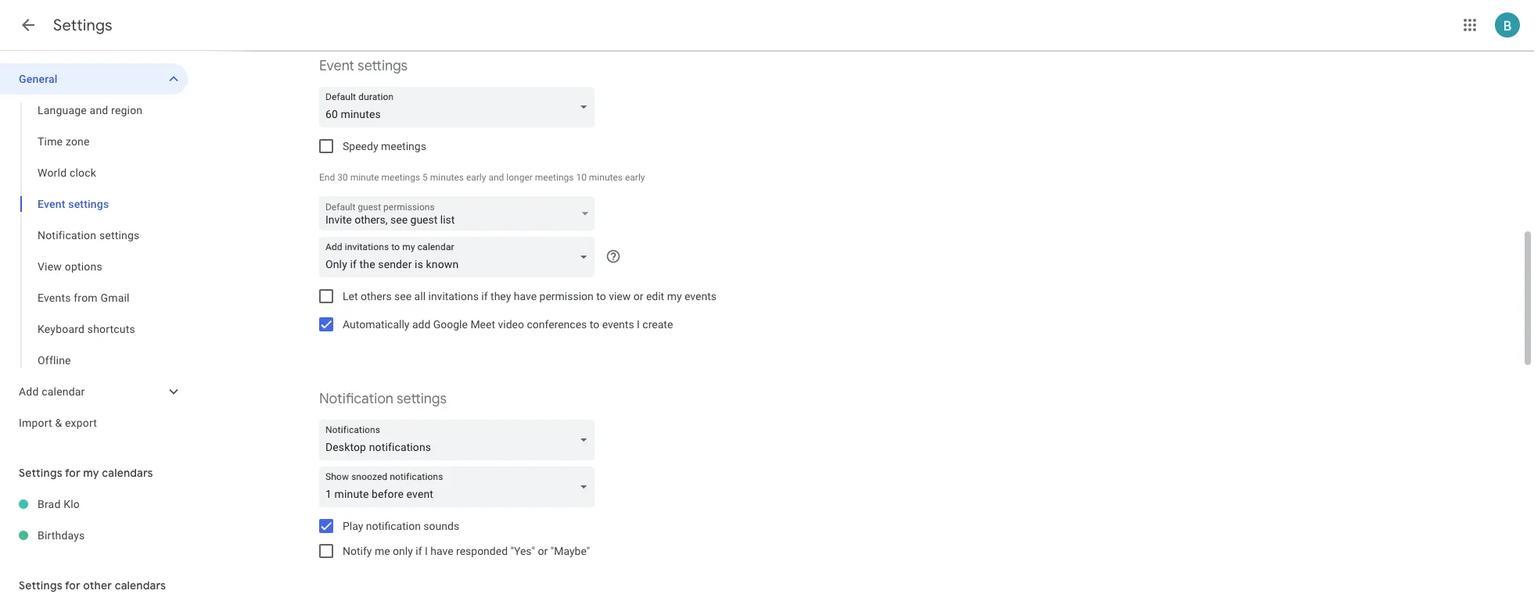 Task type: locate. For each thing, give the bounding box(es) containing it.
1 vertical spatial events
[[602, 318, 634, 331]]

my up the brad klo tree item
[[83, 466, 99, 480]]

see left all
[[394, 290, 412, 303]]

tree
[[0, 63, 188, 439]]

0 vertical spatial if
[[482, 290, 488, 303]]

"maybe"
[[551, 545, 590, 558]]

1 vertical spatial event settings
[[38, 198, 109, 210]]

to
[[596, 290, 606, 303], [590, 318, 600, 331]]

0 vertical spatial notification settings
[[38, 229, 140, 242]]

settings for my calendars tree
[[0, 489, 188, 552]]

keyboard shortcuts
[[38, 323, 135, 336]]

0 vertical spatial or
[[634, 290, 644, 303]]

default
[[326, 202, 356, 213]]

settings for settings
[[53, 16, 113, 35]]

add
[[19, 386, 39, 398]]

event
[[319, 57, 354, 75], [38, 198, 65, 210]]

notification
[[366, 520, 421, 533]]

event settings
[[319, 57, 408, 75], [38, 198, 109, 210]]

notification
[[38, 229, 96, 242], [319, 390, 393, 408]]

0 vertical spatial event settings
[[319, 57, 408, 75]]

early right 10
[[625, 172, 645, 183]]

1 vertical spatial or
[[538, 545, 548, 558]]

permissions
[[384, 202, 435, 213]]

0 horizontal spatial notification settings
[[38, 229, 140, 242]]

2 for from the top
[[65, 579, 80, 593]]

1 minutes from the left
[[430, 172, 464, 183]]

birthdays link
[[38, 520, 188, 552]]

0 horizontal spatial early
[[466, 172, 486, 183]]

events right edit
[[685, 290, 717, 303]]

world clock
[[38, 167, 96, 179]]

minutes
[[430, 172, 464, 183], [589, 172, 623, 183]]

meetings
[[381, 140, 426, 153], [381, 172, 420, 183], [535, 172, 574, 183]]

notification settings up options
[[38, 229, 140, 242]]

1 vertical spatial calendars
[[115, 579, 166, 593]]

1 vertical spatial guest
[[410, 214, 438, 226]]

1 horizontal spatial notification
[[319, 390, 393, 408]]

have
[[514, 290, 537, 303], [431, 545, 454, 558]]

1 vertical spatial event
[[38, 198, 65, 210]]

end 30 minute meetings 5 minutes early and longer meetings 10 minutes early
[[319, 172, 645, 183]]

other
[[83, 579, 112, 593]]

0 horizontal spatial notification
[[38, 229, 96, 242]]

1 horizontal spatial event
[[319, 57, 354, 75]]

0 horizontal spatial guest
[[358, 202, 381, 213]]

0 vertical spatial calendars
[[102, 466, 153, 480]]

export
[[65, 417, 97, 430]]

calendars for settings for my calendars
[[102, 466, 153, 480]]

calendars right other
[[115, 579, 166, 593]]

1 vertical spatial my
[[83, 466, 99, 480]]

language
[[38, 104, 87, 117]]

to right the 'conferences'
[[590, 318, 600, 331]]

settings up brad
[[19, 466, 62, 480]]

from
[[74, 292, 98, 304]]

notification inside "group"
[[38, 229, 96, 242]]

1 horizontal spatial i
[[637, 318, 640, 331]]

1 vertical spatial i
[[425, 545, 428, 558]]

see
[[390, 214, 408, 226], [394, 290, 412, 303]]

for left other
[[65, 579, 80, 593]]

minutes right 5
[[430, 172, 464, 183]]

0 horizontal spatial have
[[431, 545, 454, 558]]

time
[[38, 135, 63, 148]]

meetings left 5
[[381, 172, 420, 183]]

0 horizontal spatial events
[[602, 318, 634, 331]]

and left the region
[[90, 104, 108, 117]]

1 vertical spatial if
[[416, 545, 422, 558]]

0 horizontal spatial and
[[90, 104, 108, 117]]

responded
[[456, 545, 508, 558]]

see down permissions
[[390, 214, 408, 226]]

settings
[[358, 57, 408, 75], [68, 198, 109, 210], [99, 229, 140, 242], [397, 390, 447, 408]]

1 horizontal spatial event settings
[[319, 57, 408, 75]]

1 vertical spatial notification
[[319, 390, 393, 408]]

0 horizontal spatial or
[[538, 545, 548, 558]]

guest down permissions
[[410, 214, 438, 226]]

guest up others,
[[358, 202, 381, 213]]

1 vertical spatial notification settings
[[319, 390, 447, 408]]

1 vertical spatial settings
[[19, 466, 62, 480]]

group
[[0, 95, 188, 376]]

add
[[412, 318, 431, 331]]

or
[[634, 290, 644, 303], [538, 545, 548, 558]]

and
[[90, 104, 108, 117], [489, 172, 504, 183]]

events
[[685, 290, 717, 303], [602, 318, 634, 331]]

automatically add google meet video conferences to events i create
[[343, 318, 673, 331]]

to left view
[[596, 290, 606, 303]]

meetings up 5
[[381, 140, 426, 153]]

0 horizontal spatial minutes
[[430, 172, 464, 183]]

language and region
[[38, 104, 143, 117]]

2 vertical spatial settings
[[19, 579, 62, 593]]

shortcuts
[[87, 323, 135, 336]]

settings right go back image
[[53, 16, 113, 35]]

or left edit
[[634, 290, 644, 303]]

for up klo in the bottom left of the page
[[65, 466, 80, 480]]

time zone
[[38, 135, 90, 148]]

calendars for settings for other calendars
[[115, 579, 166, 593]]

sounds
[[424, 520, 459, 533]]

0 vertical spatial my
[[667, 290, 682, 303]]

None field
[[319, 87, 601, 128], [319, 237, 601, 278], [319, 420, 601, 461], [319, 467, 601, 508], [319, 87, 601, 128], [319, 237, 601, 278], [319, 420, 601, 461], [319, 467, 601, 508]]

1 horizontal spatial minutes
[[589, 172, 623, 183]]

for for other
[[65, 579, 80, 593]]

for
[[65, 466, 80, 480], [65, 579, 80, 593]]

2 early from the left
[[625, 172, 645, 183]]

have right "they"
[[514, 290, 537, 303]]

events down view
[[602, 318, 634, 331]]

keyboard
[[38, 323, 85, 336]]

1 vertical spatial have
[[431, 545, 454, 558]]

0 vertical spatial for
[[65, 466, 80, 480]]

notification settings down automatically
[[319, 390, 447, 408]]

1 horizontal spatial notification settings
[[319, 390, 447, 408]]

invite
[[326, 214, 352, 226]]

play notification sounds
[[343, 520, 459, 533]]

early
[[466, 172, 486, 183], [625, 172, 645, 183]]

list
[[440, 214, 455, 226]]

0 vertical spatial have
[[514, 290, 537, 303]]

1 horizontal spatial if
[[482, 290, 488, 303]]

minute
[[350, 172, 379, 183]]

and left longer
[[489, 172, 504, 183]]

i left create
[[637, 318, 640, 331]]

if
[[482, 290, 488, 303], [416, 545, 422, 558]]

me
[[375, 545, 390, 558]]

view
[[609, 290, 631, 303]]

2 minutes from the left
[[589, 172, 623, 183]]

minutes right 10
[[589, 172, 623, 183]]

1 horizontal spatial early
[[625, 172, 645, 183]]

i right "only"
[[425, 545, 428, 558]]

calendars up the brad klo tree item
[[102, 466, 153, 480]]

early up "invite others, see guest list" dropdown button
[[466, 172, 486, 183]]

1 for from the top
[[65, 466, 80, 480]]

or right "yes" on the left of the page
[[538, 545, 548, 558]]

10
[[576, 172, 587, 183]]

0 vertical spatial events
[[685, 290, 717, 303]]

my
[[667, 290, 682, 303], [83, 466, 99, 480]]

1 horizontal spatial or
[[634, 290, 644, 303]]

settings
[[53, 16, 113, 35], [19, 466, 62, 480], [19, 579, 62, 593]]

permission
[[540, 290, 594, 303]]

let
[[343, 290, 358, 303]]

video
[[498, 318, 524, 331]]

0 vertical spatial notification
[[38, 229, 96, 242]]

offline
[[38, 354, 71, 367]]

notification up the view options at top left
[[38, 229, 96, 242]]

invitations
[[428, 290, 479, 303]]

settings down birthdays at the bottom left of page
[[19, 579, 62, 593]]

notification settings
[[38, 229, 140, 242], [319, 390, 447, 408]]

notify
[[343, 545, 372, 558]]

if left "they"
[[482, 290, 488, 303]]

0 vertical spatial see
[[390, 214, 408, 226]]

0 horizontal spatial event settings
[[38, 198, 109, 210]]

my right edit
[[667, 290, 682, 303]]

1 horizontal spatial my
[[667, 290, 682, 303]]

0 vertical spatial and
[[90, 104, 108, 117]]

guest
[[358, 202, 381, 213], [410, 214, 438, 226]]

1 horizontal spatial have
[[514, 290, 537, 303]]

notification down automatically
[[319, 390, 393, 408]]

have down sounds
[[431, 545, 454, 558]]

1 vertical spatial for
[[65, 579, 80, 593]]

1 horizontal spatial events
[[685, 290, 717, 303]]

0 vertical spatial settings
[[53, 16, 113, 35]]

automatically
[[343, 318, 410, 331]]

i
[[637, 318, 640, 331], [425, 545, 428, 558]]

0 horizontal spatial if
[[416, 545, 422, 558]]

settings for other calendars
[[19, 579, 166, 593]]

settings for settings for other calendars
[[19, 579, 62, 593]]

calendars
[[102, 466, 153, 480], [115, 579, 166, 593]]

1 horizontal spatial and
[[489, 172, 504, 183]]

if right "only"
[[416, 545, 422, 558]]



Task type: vqa. For each thing, say whether or not it's contained in the screenshot.
23 element
no



Task type: describe. For each thing, give the bounding box(es) containing it.
1 vertical spatial and
[[489, 172, 504, 183]]

brad klo tree item
[[0, 489, 188, 520]]

add calendar
[[19, 386, 85, 398]]

0 horizontal spatial i
[[425, 545, 428, 558]]

import
[[19, 417, 52, 430]]

all
[[414, 290, 426, 303]]

default guest permissions invite others, see guest list
[[326, 202, 455, 226]]

general
[[19, 73, 58, 85]]

event settings inside "group"
[[38, 198, 109, 210]]

0 vertical spatial i
[[637, 318, 640, 331]]

0 horizontal spatial event
[[38, 198, 65, 210]]

events
[[38, 292, 71, 304]]

general tree item
[[0, 63, 188, 95]]

invite others, see guest list button
[[319, 197, 595, 235]]

settings for my calendars
[[19, 466, 153, 480]]

others
[[361, 290, 392, 303]]

let others see all invitations if they have permission to view or edit my events
[[343, 290, 717, 303]]

create
[[643, 318, 673, 331]]

&
[[55, 417, 62, 430]]

30
[[337, 172, 348, 183]]

events from gmail
[[38, 292, 130, 304]]

1 vertical spatial see
[[394, 290, 412, 303]]

they
[[491, 290, 511, 303]]

options
[[65, 261, 102, 273]]

group containing language and region
[[0, 95, 188, 376]]

birthdays tree item
[[0, 520, 188, 552]]

others,
[[355, 214, 388, 226]]

region
[[111, 104, 143, 117]]

and inside "group"
[[90, 104, 108, 117]]

conferences
[[527, 318, 587, 331]]

end
[[319, 172, 335, 183]]

zone
[[66, 135, 90, 148]]

1 early from the left
[[466, 172, 486, 183]]

settings for settings for my calendars
[[19, 466, 62, 480]]

for for my
[[65, 466, 80, 480]]

import & export
[[19, 417, 97, 430]]

1 horizontal spatial guest
[[410, 214, 438, 226]]

edit
[[646, 290, 665, 303]]

klo
[[64, 498, 80, 511]]

world
[[38, 167, 67, 179]]

settings heading
[[53, 16, 113, 35]]

tree containing general
[[0, 63, 188, 439]]

1 vertical spatial to
[[590, 318, 600, 331]]

brad
[[38, 498, 61, 511]]

5
[[423, 172, 428, 183]]

google
[[433, 318, 468, 331]]

0 horizontal spatial my
[[83, 466, 99, 480]]

0 vertical spatial guest
[[358, 202, 381, 213]]

notify me only if i have responded "yes" or "maybe"
[[343, 545, 590, 558]]

only
[[393, 545, 413, 558]]

longer
[[507, 172, 533, 183]]

speedy meetings
[[343, 140, 426, 153]]

go back image
[[19, 16, 38, 34]]

view options
[[38, 261, 102, 273]]

birthdays
[[38, 530, 85, 542]]

meetings left 10
[[535, 172, 574, 183]]

0 vertical spatial event
[[319, 57, 354, 75]]

see inside default guest permissions invite others, see guest list
[[390, 214, 408, 226]]

view
[[38, 261, 62, 273]]

play
[[343, 520, 363, 533]]

"yes"
[[511, 545, 535, 558]]

clock
[[70, 167, 96, 179]]

gmail
[[101, 292, 130, 304]]

brad klo
[[38, 498, 80, 511]]

calendar
[[42, 386, 85, 398]]

0 vertical spatial to
[[596, 290, 606, 303]]

meet
[[471, 318, 495, 331]]

speedy
[[343, 140, 378, 153]]



